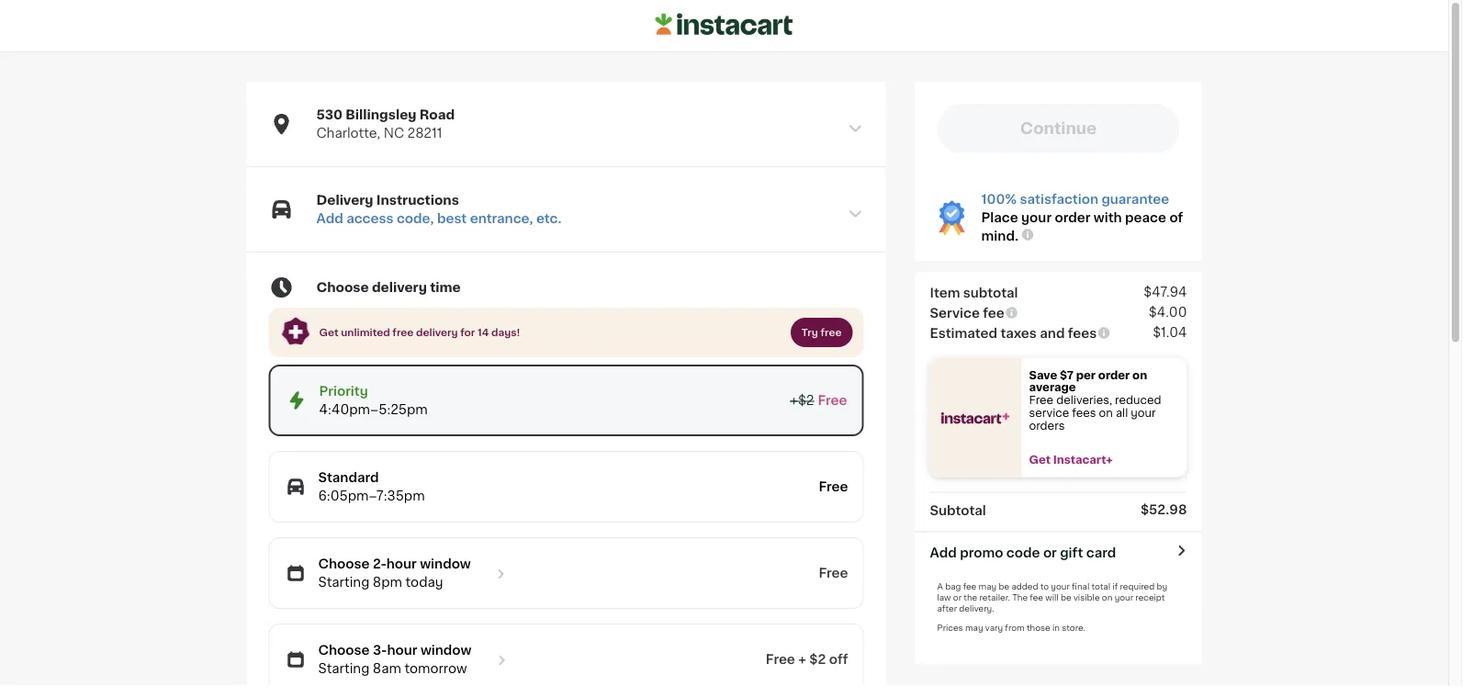 Task type: vqa. For each thing, say whether or not it's contained in the screenshot.
Laundry link
no



Task type: describe. For each thing, give the bounding box(es) containing it.
road
[[419, 108, 455, 121]]

required
[[1120, 582, 1155, 591]]

entrance,
[[470, 212, 533, 225]]

$1.04
[[1153, 326, 1187, 338]]

instructions
[[376, 194, 459, 207]]

average
[[1029, 382, 1076, 393]]

standard 6:05pm–7:35pm
[[318, 471, 425, 502]]

prices may vary from those in store.
[[937, 624, 1085, 632]]

priority
[[319, 385, 368, 398]]

0 horizontal spatial fee
[[963, 582, 977, 591]]

0 vertical spatial delivery
[[372, 281, 427, 294]]

a bag fee may be added to your final total if required by law or the retailer. the fee will be visible on your receipt after delivery.
[[937, 582, 1167, 613]]

subtotal
[[930, 504, 986, 517]]

receipt
[[1135, 593, 1165, 602]]

order inside place your order with peace of mind.
[[1055, 211, 1091, 224]]

added
[[1012, 582, 1038, 591]]

1 vertical spatial may
[[965, 624, 983, 632]]

free up off
[[819, 567, 848, 580]]

total
[[1092, 582, 1110, 591]]

guarantee
[[1102, 193, 1169, 206]]

code
[[1006, 546, 1040, 559]]

a
[[937, 582, 943, 591]]

free down +$2 free
[[819, 480, 848, 493]]

priority 4:40pm–5:25pm
[[319, 385, 428, 416]]

off
[[829, 653, 848, 666]]

or inside a bag fee may be added to your final total if required by law or the retailer. the fee will be visible on your receipt after delivery.
[[953, 593, 962, 602]]

free inside "save $7 per order on average free deliveries, reduced service fees on all your orders"
[[1029, 395, 1054, 405]]

add promo code or gift card button
[[930, 543, 1116, 562]]

of
[[1169, 211, 1183, 224]]

gift
[[1060, 546, 1083, 559]]

on inside a bag fee may be added to your final total if required by law or the retailer. the fee will be visible on your receipt after delivery.
[[1102, 593, 1112, 602]]

6:05pm–7:35pm
[[318, 490, 425, 502]]

taxes
[[1001, 327, 1037, 339]]

bag
[[945, 582, 961, 591]]

your up will
[[1051, 582, 1070, 591]]

your down if
[[1115, 593, 1133, 602]]

choose for choose 3-hour window starting 8am tomorrow
[[318, 644, 370, 657]]

0 vertical spatial on
[[1132, 370, 1147, 380]]

all
[[1116, 408, 1128, 418]]

$2
[[809, 653, 826, 666]]

choose 3-hour window starting 8am tomorrow
[[318, 644, 472, 675]]

estimated taxes and fees
[[930, 327, 1097, 339]]

access
[[346, 212, 394, 225]]

from
[[1005, 624, 1025, 632]]

if
[[1112, 582, 1118, 591]]

the
[[964, 593, 977, 602]]

time
[[430, 281, 461, 294]]

530
[[316, 108, 343, 121]]

code,
[[397, 212, 434, 225]]

announcement region
[[269, 308, 864, 357]]

choose for choose 2-hour window starting 8pm today
[[318, 558, 370, 570]]

standard
[[318, 471, 379, 484]]

nc
[[384, 127, 404, 140]]

free left "+"
[[766, 653, 795, 666]]

try free
[[802, 327, 842, 338]]

8pm
[[373, 576, 402, 589]]

subtotal
[[963, 286, 1018, 299]]

store.
[[1062, 624, 1085, 632]]

$7
[[1060, 370, 1074, 380]]

delivery instructions add access code, best entrance, etc.
[[316, 194, 562, 225]]

$52.98
[[1141, 503, 1187, 516]]

for
[[460, 327, 475, 338]]

starting for choose 2-hour window starting 8pm today
[[318, 576, 369, 589]]

get instacart+
[[1029, 455, 1113, 465]]

the
[[1012, 593, 1028, 602]]

hour for 8am
[[387, 644, 417, 657]]

after
[[937, 604, 957, 613]]

service fee
[[930, 306, 1004, 319]]

vary
[[985, 624, 1003, 632]]

$4.00
[[1149, 305, 1187, 318]]

0 vertical spatial fee
[[983, 306, 1004, 319]]

free + $2 off
[[766, 653, 848, 666]]

+
[[798, 653, 806, 666]]

2-
[[373, 558, 386, 570]]

item subtotal
[[930, 286, 1018, 299]]

promo
[[960, 546, 1003, 559]]

today
[[406, 576, 443, 589]]

best
[[437, 212, 467, 225]]

try free button
[[791, 318, 853, 347]]

delivery
[[316, 194, 373, 207]]

service
[[930, 306, 980, 319]]

or inside add promo code or gift card button
[[1043, 546, 1057, 559]]



Task type: locate. For each thing, give the bounding box(es) containing it.
your
[[1021, 211, 1052, 224], [1131, 408, 1156, 418], [1051, 582, 1070, 591], [1115, 593, 1133, 602]]

2 vertical spatial on
[[1102, 593, 1112, 602]]

+$2 free
[[790, 394, 847, 407]]

1 horizontal spatial be
[[1061, 593, 1071, 602]]

be
[[999, 582, 1009, 591], [1061, 593, 1071, 602]]

your inside place your order with peace of mind.
[[1021, 211, 1052, 224]]

may inside a bag fee may be added to your final total if required by law or the retailer. the fee will be visible on your receipt after delivery.
[[979, 582, 997, 591]]

delivery instructions image
[[847, 206, 864, 222]]

satisfaction
[[1020, 193, 1098, 206]]

0 vertical spatial choose
[[316, 281, 369, 294]]

place
[[981, 211, 1018, 224]]

save
[[1029, 370, 1057, 380]]

get for get unlimited free delivery for 14 days!
[[319, 327, 338, 338]]

may
[[979, 582, 997, 591], [965, 624, 983, 632]]

free right try
[[821, 327, 842, 338]]

get inside button
[[1029, 455, 1051, 465]]

add inside add promo code or gift card button
[[930, 546, 957, 559]]

choose
[[316, 281, 369, 294], [318, 558, 370, 570], [318, 644, 370, 657]]

530 billingsley road charlotte, nc 28211
[[316, 108, 455, 140]]

on left all
[[1099, 408, 1113, 418]]

0 horizontal spatial free
[[392, 327, 414, 338]]

hour
[[386, 558, 417, 570], [387, 644, 417, 657]]

hour inside choose 2-hour window starting 8pm today
[[386, 558, 417, 570]]

window up tomorrow
[[421, 644, 472, 657]]

on down total
[[1102, 593, 1112, 602]]

1 vertical spatial order
[[1098, 370, 1130, 380]]

retailer.
[[980, 593, 1010, 602]]

1 vertical spatial hour
[[387, 644, 417, 657]]

window
[[420, 558, 471, 570], [421, 644, 472, 657]]

choose inside choose 2-hour window starting 8pm today
[[318, 558, 370, 570]]

window for today
[[420, 558, 471, 570]]

0 horizontal spatial be
[[999, 582, 1009, 591]]

free up service
[[1029, 395, 1054, 405]]

hour up 8am
[[387, 644, 417, 657]]

delivery
[[372, 281, 427, 294], [416, 327, 458, 338]]

0 vertical spatial fees
[[1068, 327, 1097, 339]]

starting for choose 3-hour window starting 8am tomorrow
[[318, 662, 369, 675]]

order right 'per'
[[1098, 370, 1130, 380]]

in
[[1052, 624, 1060, 632]]

choose up unlimited
[[316, 281, 369, 294]]

delivery inside announcement region
[[416, 327, 458, 338]]

delivery left time at the top of page
[[372, 281, 427, 294]]

starting inside choose 2-hour window starting 8pm today
[[318, 576, 369, 589]]

1 starting from the top
[[318, 576, 369, 589]]

on
[[1132, 370, 1147, 380], [1099, 408, 1113, 418], [1102, 593, 1112, 602]]

window up the today on the bottom left of the page
[[420, 558, 471, 570]]

100%
[[981, 193, 1017, 206]]

choose for choose delivery time
[[316, 281, 369, 294]]

home image
[[655, 11, 793, 38]]

starting inside choose 3-hour window starting 8am tomorrow
[[318, 662, 369, 675]]

delivery left "for"
[[416, 327, 458, 338]]

prices
[[937, 624, 963, 632]]

0 horizontal spatial get
[[319, 327, 338, 338]]

reduced
[[1115, 395, 1161, 405]]

1 horizontal spatial add
[[930, 546, 957, 559]]

get unlimited free delivery for 14 days!
[[319, 327, 520, 338]]

fees right and
[[1068, 327, 1097, 339]]

3-
[[373, 644, 387, 657]]

2 vertical spatial fee
[[1030, 593, 1043, 602]]

on up reduced
[[1132, 370, 1147, 380]]

choose left 2- at left
[[318, 558, 370, 570]]

1 vertical spatial get
[[1029, 455, 1051, 465]]

choose left 3- on the bottom left of the page
[[318, 644, 370, 657]]

or left gift
[[1043, 546, 1057, 559]]

1 horizontal spatial get
[[1029, 455, 1051, 465]]

service
[[1029, 408, 1069, 418]]

starting
[[318, 576, 369, 589], [318, 662, 369, 675]]

add
[[316, 212, 343, 225], [930, 546, 957, 559]]

0 vertical spatial order
[[1055, 211, 1091, 224]]

get
[[319, 327, 338, 338], [1029, 455, 1051, 465]]

choose 2-hour window starting 8pm today
[[318, 558, 471, 589]]

add down delivery
[[316, 212, 343, 225]]

delivery.
[[959, 604, 994, 613]]

get left unlimited
[[319, 327, 338, 338]]

fee down the subtotal
[[983, 306, 1004, 319]]

0 horizontal spatial add
[[316, 212, 343, 225]]

1 vertical spatial add
[[930, 546, 957, 559]]

0 vertical spatial add
[[316, 212, 343, 225]]

billingsley
[[346, 108, 416, 121]]

instacart+
[[1053, 455, 1113, 465]]

hour up 8pm
[[386, 558, 417, 570]]

get instacart+ button
[[1022, 454, 1187, 466]]

0 vertical spatial starting
[[318, 576, 369, 589]]

starting left 8am
[[318, 662, 369, 675]]

order down 100% satisfaction guarantee on the right top
[[1055, 211, 1091, 224]]

hour for 8pm
[[386, 558, 417, 570]]

1 vertical spatial delivery
[[416, 327, 458, 338]]

1 vertical spatial fees
[[1072, 408, 1096, 418]]

starting left 8pm
[[318, 576, 369, 589]]

0 vertical spatial be
[[999, 582, 1009, 591]]

visible
[[1074, 593, 1100, 602]]

window inside choose 3-hour window starting 8am tomorrow
[[421, 644, 472, 657]]

or down bag
[[953, 593, 962, 602]]

orders
[[1029, 420, 1065, 431]]

deliveries,
[[1056, 395, 1112, 405]]

unlimited
[[341, 327, 390, 338]]

1 vertical spatial window
[[421, 644, 472, 657]]

save $7 per order on average free deliveries, reduced service fees on all your orders
[[1029, 370, 1164, 431]]

$47.94
[[1144, 285, 1187, 298]]

1 vertical spatial starting
[[318, 662, 369, 675]]

1 vertical spatial choose
[[318, 558, 370, 570]]

0 vertical spatial or
[[1043, 546, 1057, 559]]

1 window from the top
[[420, 558, 471, 570]]

tomorrow
[[405, 662, 467, 675]]

1 free from the left
[[392, 327, 414, 338]]

those
[[1027, 624, 1050, 632]]

0 vertical spatial may
[[979, 582, 997, 591]]

28211
[[407, 127, 442, 140]]

get for get instacart+
[[1029, 455, 1051, 465]]

1 vertical spatial on
[[1099, 408, 1113, 418]]

1 vertical spatial or
[[953, 593, 962, 602]]

100% satisfaction guarantee
[[981, 193, 1169, 206]]

get inside announcement region
[[319, 327, 338, 338]]

mind.
[[981, 230, 1018, 242]]

hour inside choose 3-hour window starting 8am tomorrow
[[387, 644, 417, 657]]

1 vertical spatial be
[[1061, 593, 1071, 602]]

fees inside "save $7 per order on average free deliveries, reduced service fees on all your orders"
[[1072, 408, 1096, 418]]

2 free from the left
[[821, 327, 842, 338]]

free right unlimited
[[392, 327, 414, 338]]

1 vertical spatial fee
[[963, 582, 977, 591]]

card
[[1086, 546, 1116, 559]]

delivery address image
[[847, 120, 864, 137]]

peace
[[1125, 211, 1166, 224]]

0 vertical spatial window
[[420, 558, 471, 570]]

by
[[1157, 582, 1167, 591]]

window inside choose 2-hour window starting 8pm today
[[420, 558, 471, 570]]

free
[[818, 394, 847, 407], [1029, 395, 1054, 405], [819, 480, 848, 493], [819, 567, 848, 580], [766, 653, 795, 666]]

be right will
[[1061, 593, 1071, 602]]

fees down the "deliveries,"
[[1072, 408, 1096, 418]]

fee down to
[[1030, 593, 1043, 602]]

window for tomorrow
[[421, 644, 472, 657]]

your up more info about 100% satisfaction guarantee icon
[[1021, 211, 1052, 224]]

days!
[[491, 327, 520, 338]]

1 horizontal spatial or
[[1043, 546, 1057, 559]]

14
[[477, 327, 489, 338]]

+$2
[[790, 394, 814, 407]]

1 horizontal spatial fee
[[983, 306, 1004, 319]]

and
[[1040, 327, 1065, 339]]

try
[[802, 327, 818, 338]]

4:40pm–5:25pm
[[319, 403, 428, 416]]

choose inside choose 3-hour window starting 8am tomorrow
[[318, 644, 370, 657]]

2 horizontal spatial fee
[[1030, 593, 1043, 602]]

0 vertical spatial hour
[[386, 558, 417, 570]]

add inside delivery instructions add access code, best entrance, etc.
[[316, 212, 343, 225]]

be up retailer.
[[999, 582, 1009, 591]]

law
[[937, 593, 951, 602]]

add up a
[[930, 546, 957, 559]]

get down orders
[[1029, 455, 1051, 465]]

free right +$2
[[818, 394, 847, 407]]

0 vertical spatial get
[[319, 327, 338, 338]]

add promo code or gift card
[[930, 546, 1116, 559]]

may down delivery.
[[965, 624, 983, 632]]

estimated
[[930, 327, 997, 339]]

your down reduced
[[1131, 408, 1156, 418]]

2 window from the top
[[421, 644, 472, 657]]

fee
[[983, 306, 1004, 319], [963, 582, 977, 591], [1030, 593, 1043, 602]]

more info about 100% satisfaction guarantee image
[[1020, 227, 1035, 242]]

may up retailer.
[[979, 582, 997, 591]]

your inside "save $7 per order on average free deliveries, reduced service fees on all your orders"
[[1131, 408, 1156, 418]]

will
[[1045, 593, 1059, 602]]

with
[[1094, 211, 1122, 224]]

2 vertical spatial choose
[[318, 644, 370, 657]]

2 starting from the top
[[318, 662, 369, 675]]

choose delivery time
[[316, 281, 461, 294]]

order
[[1055, 211, 1091, 224], [1098, 370, 1130, 380]]

charlotte,
[[316, 127, 380, 140]]

0 horizontal spatial order
[[1055, 211, 1091, 224]]

fee up "the"
[[963, 582, 977, 591]]

to
[[1040, 582, 1049, 591]]

order inside "save $7 per order on average free deliveries, reduced service fees on all your orders"
[[1098, 370, 1130, 380]]

1 horizontal spatial order
[[1098, 370, 1130, 380]]

item
[[930, 286, 960, 299]]

0 horizontal spatial or
[[953, 593, 962, 602]]

free inside try free button
[[821, 327, 842, 338]]

1 horizontal spatial free
[[821, 327, 842, 338]]



